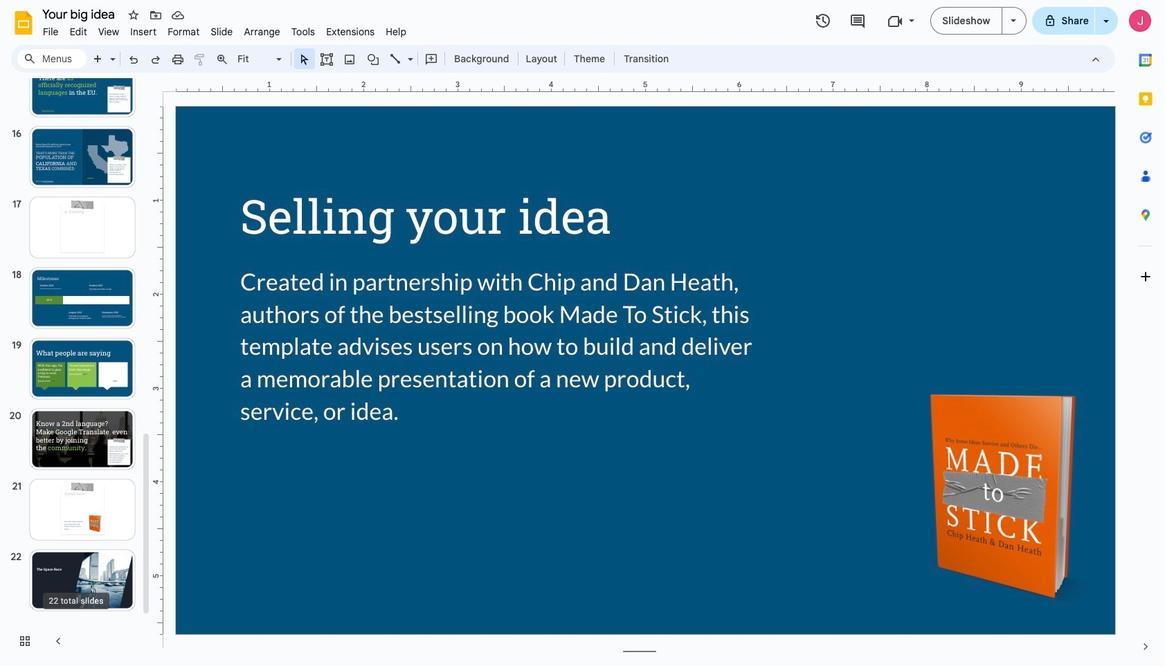 Task type: locate. For each thing, give the bounding box(es) containing it.
print (⌘p) image
[[171, 53, 185, 66]]

menu item up zoom field
[[239, 24, 286, 40]]

menu item
[[37, 24, 64, 40], [64, 24, 93, 40], [93, 24, 125, 40], [125, 24, 162, 40], [162, 24, 205, 40], [205, 24, 239, 40], [239, 24, 286, 40], [286, 24, 321, 40], [321, 24, 380, 40], [380, 24, 412, 40]]

tab list
[[1127, 41, 1166, 628]]

star image
[[127, 8, 141, 22]]

menu item down document status: saved to drive. icon
[[162, 24, 205, 40]]

menu item up insert image
[[321, 24, 380, 40]]

zoom image
[[215, 53, 229, 66]]

Star checkbox
[[124, 6, 143, 25]]

7 menu item from the left
[[239, 24, 286, 40]]

1 menu item from the left
[[37, 24, 64, 40]]

navigation
[[0, 0, 152, 667]]

tab list inside menu bar banner
[[1127, 41, 1166, 628]]

menu item up new slide with layout icon
[[93, 24, 125, 40]]

4 menu item from the left
[[125, 24, 162, 40]]

move image
[[149, 8, 163, 22]]

undo (⌘z) image
[[127, 53, 141, 66]]

menu item up "select (esc)" icon on the top left of the page
[[286, 24, 321, 40]]

menu bar inside menu bar banner
[[37, 18, 412, 41]]

insert image image
[[342, 49, 358, 69]]

new slide with layout image
[[107, 50, 116, 55]]

10 menu item from the left
[[380, 24, 412, 40]]

menu item up zoom image
[[205, 24, 239, 40]]

application
[[0, 0, 1166, 667]]

hide the menus (ctrl+shift+f) image
[[1089, 53, 1103, 66]]

slides home image
[[11, 10, 36, 35]]

menu item up "select line" image
[[380, 24, 412, 40]]

menu bar
[[37, 18, 412, 41]]

menu item up menus field
[[37, 24, 64, 40]]

9 menu item from the left
[[321, 24, 380, 40]]

menu item down star icon
[[125, 24, 162, 40]]

document status: saved to drive. image
[[171, 8, 185, 22]]

new slide (ctrl+m) image
[[91, 53, 105, 66]]

redo (⌘y) image
[[149, 53, 163, 66]]

show all comments image
[[850, 13, 866, 29]]

menu item down rename text box
[[64, 24, 93, 40]]

Menus field
[[17, 49, 87, 69]]

Rename text field
[[37, 6, 123, 22]]



Task type: vqa. For each thing, say whether or not it's contained in the screenshot.
Hide the menus (Ctrl+Shift+F) icon
yes



Task type: describe. For each thing, give the bounding box(es) containing it.
select line image
[[404, 50, 413, 55]]

line image
[[389, 53, 403, 66]]

quick sharing actions image
[[1104, 20, 1110, 42]]

Zoom field
[[233, 49, 288, 69]]

8 menu item from the left
[[286, 24, 321, 40]]

text box image
[[320, 53, 334, 66]]

add comment (⌘+option+m) image
[[425, 53, 438, 66]]

select (esc) image
[[298, 53, 312, 66]]

main toolbar
[[86, 48, 676, 69]]

presentation options image
[[1011, 19, 1016, 22]]

paint format image
[[193, 53, 207, 66]]

2 menu item from the left
[[64, 24, 93, 40]]

6 menu item from the left
[[205, 24, 239, 40]]

share. private to only me. image
[[1044, 14, 1057, 27]]

shape image
[[365, 49, 381, 69]]

last edit was 12 days ago image
[[815, 12, 832, 29]]

5 menu item from the left
[[162, 24, 205, 40]]

3 menu item from the left
[[93, 24, 125, 40]]

menu bar banner
[[0, 0, 1166, 667]]

Zoom text field
[[235, 49, 274, 69]]



